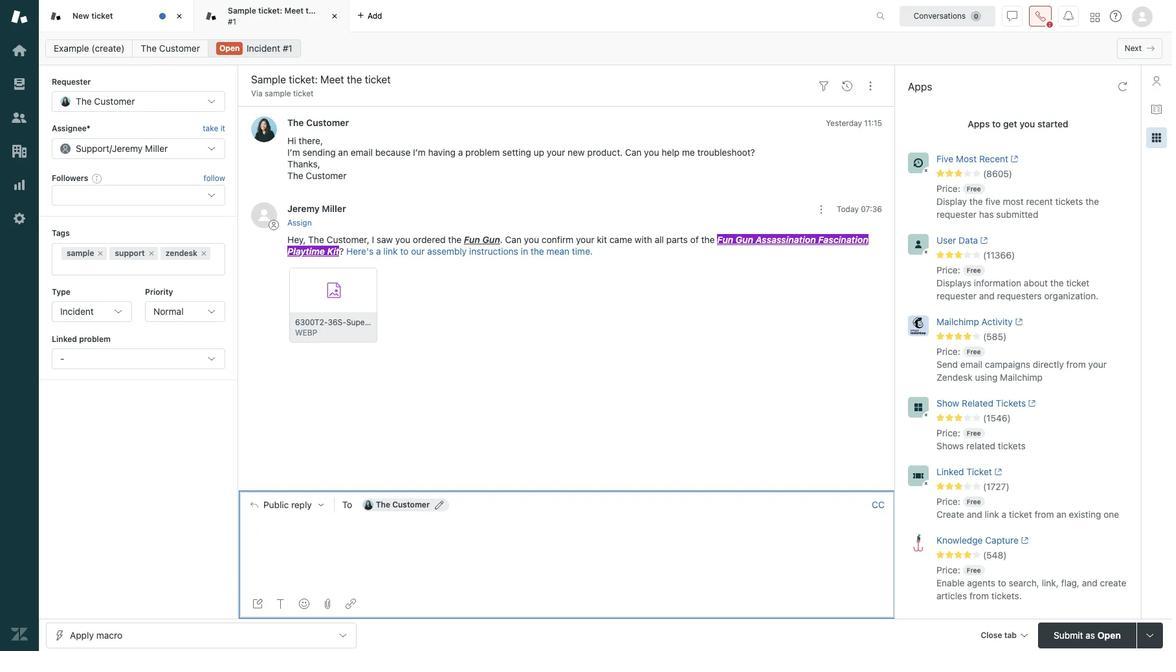 Task type: vqa. For each thing, say whether or not it's contained in the screenshot.


Task type: locate. For each thing, give the bounding box(es) containing it.
1 vertical spatial to
[[400, 246, 409, 257]]

new
[[72, 11, 89, 21]]

tickets
[[996, 398, 1026, 409]]

1 horizontal spatial problem
[[465, 147, 500, 158]]

1 vertical spatial apps
[[968, 118, 990, 129]]

1 horizontal spatial sample
[[265, 89, 291, 98]]

2 i'm from the left
[[413, 147, 426, 158]]

the customer up there,
[[287, 117, 349, 128]]

remove image right zendesk
[[200, 250, 208, 257]]

fun inside fun gun assassination fascination playtime kit
[[717, 234, 733, 245]]

a right having
[[458, 147, 463, 158]]

1 horizontal spatial email
[[960, 359, 982, 370]]

priority
[[145, 287, 173, 297]]

(opens in a new tab) image inside mailchimp activity link
[[1013, 319, 1023, 326]]

1 horizontal spatial the customer link
[[287, 117, 349, 128]]

1 vertical spatial tickets
[[998, 441, 1026, 452]]

price: up enable
[[936, 565, 960, 576]]

the up playtime on the left top
[[308, 234, 324, 245]]

assign
[[287, 218, 312, 228]]

jeremy right support
[[112, 143, 143, 154]]

1 vertical spatial miller
[[322, 203, 346, 214]]

0 vertical spatial an
[[338, 147, 348, 158]]

price: for create
[[936, 496, 960, 507]]

from inside price: free create and link a ticket from an existing one
[[1035, 509, 1054, 520]]

in
[[521, 246, 528, 257]]

3 price: from the top
[[936, 346, 960, 357]]

tab
[[194, 0, 349, 32]]

requester down displays
[[936, 291, 977, 302]]

1 horizontal spatial can
[[625, 147, 642, 158]]

link inside conversationlabel log
[[383, 246, 398, 257]]

ticket right meet
[[320, 6, 342, 16]]

price: inside price: free enable agents to search, link, flag, and create articles from tickets.
[[936, 565, 960, 576]]

zendesk
[[166, 248, 197, 258]]

submit
[[1054, 630, 1083, 641]]

and for (11366)
[[979, 291, 995, 302]]

miller up customer,
[[322, 203, 346, 214]]

via sample ticket
[[251, 89, 314, 98]]

requester inside price: free displays information about the ticket requester and requesters organization.
[[936, 291, 977, 302]]

hi
[[287, 136, 296, 147]]

organization.
[[1044, 291, 1098, 302]]

1 horizontal spatial a
[[458, 147, 463, 158]]

and inside price: free displays information about the ticket requester and requesters organization.
[[979, 291, 995, 302]]

remove image left support
[[97, 250, 104, 257]]

new ticket
[[72, 11, 113, 21]]

here's
[[346, 246, 374, 257]]

a up the capture
[[1002, 509, 1006, 520]]

fun
[[464, 234, 480, 245], [717, 234, 733, 245]]

ticket right new at the left top of the page
[[91, 11, 113, 21]]

#1
[[228, 17, 236, 26], [283, 43, 292, 54]]

price: up displays
[[936, 265, 960, 276]]

1 vertical spatial link
[[985, 509, 999, 520]]

your right up
[[547, 147, 565, 158]]

0 vertical spatial apps
[[908, 81, 932, 93]]

2 horizontal spatial remove image
[[200, 250, 208, 257]]

knowledge capture
[[936, 535, 1019, 546]]

1 fun from the left
[[464, 234, 480, 245]]

the inside price: free displays information about the ticket requester and requesters organization.
[[1050, 278, 1064, 289]]

miller inside jeremy miller assign
[[322, 203, 346, 214]]

reply
[[291, 500, 312, 511]]

0 horizontal spatial remove image
[[97, 250, 104, 257]]

2 price: from the top
[[936, 265, 960, 276]]

#1 down sample
[[228, 17, 236, 26]]

linked problem element
[[52, 349, 225, 370]]

yesterday
[[826, 119, 862, 128]]

you
[[1020, 118, 1035, 129], [644, 147, 659, 158], [395, 234, 410, 245], [524, 234, 539, 245]]

you right get
[[1020, 118, 1035, 129]]

price: up send
[[936, 346, 960, 357]]

1 vertical spatial avatar image
[[251, 203, 277, 229]]

(opens in a new tab) image up the 4 stars. 585 reviews. element
[[1013, 319, 1023, 326]]

button displays agent's chat status as invisible. image
[[1007, 11, 1017, 21]]

avatar image
[[251, 117, 277, 143], [251, 203, 277, 229]]

your right directly
[[1088, 359, 1107, 370]]

2 horizontal spatial your
[[1088, 359, 1107, 370]]

setting
[[502, 147, 531, 158]]

free up the display
[[967, 185, 981, 193]]

your
[[547, 147, 565, 158], [576, 234, 594, 245], [1088, 359, 1107, 370]]

#1 inside secondary element
[[283, 43, 292, 54]]

the customer inside secondary element
[[141, 43, 200, 54]]

1 vertical spatial an
[[1056, 509, 1066, 520]]

directly
[[1033, 359, 1064, 370]]

0 horizontal spatial link
[[383, 246, 398, 257]]

to inside conversationlabel log
[[400, 246, 409, 257]]

ticket up organization.
[[1066, 278, 1089, 289]]

show related tickets
[[936, 398, 1026, 409]]

1 horizontal spatial gun
[[736, 234, 753, 245]]

ticket inside price: free create and link a ticket from an existing one
[[1009, 509, 1032, 520]]

type
[[52, 287, 70, 297]]

the down requester
[[76, 96, 92, 107]]

from down 3 stars. 1727 reviews. element
[[1035, 509, 1054, 520]]

(opens in a new tab) image up (8605) at the right top of the page
[[1008, 156, 1018, 163]]

1 vertical spatial incident
[[60, 306, 94, 317]]

11:15
[[864, 119, 882, 128]]

4 price: from the top
[[936, 428, 960, 439]]

0 vertical spatial requester
[[936, 209, 977, 220]]

your inside price: free send email campaigns directly from your zendesk using mailchimp
[[1088, 359, 1107, 370]]

link down the saw
[[383, 246, 398, 257]]

1 requester from the top
[[936, 209, 977, 220]]

free
[[967, 185, 981, 193], [967, 267, 981, 274], [967, 348, 981, 356], [967, 430, 981, 437], [967, 498, 981, 506], [967, 567, 981, 575]]

and right create
[[967, 509, 982, 520]]

the customer inside conversationlabel log
[[287, 117, 349, 128]]

ticket inside "new ticket" tab
[[91, 11, 113, 21]]

the customer link up there,
[[287, 117, 349, 128]]

macro
[[96, 630, 122, 641]]

1 vertical spatial the customer link
[[287, 117, 349, 128]]

yesterday 11:15
[[826, 119, 882, 128]]

open
[[219, 43, 240, 53], [1098, 630, 1121, 641]]

and inside price: free enable agents to search, link, flag, and create articles from tickets.
[[1082, 578, 1097, 589]]

remove image right support
[[147, 250, 155, 257]]

jeremy up assign
[[287, 203, 320, 214]]

2 vertical spatial your
[[1088, 359, 1107, 370]]

and
[[979, 291, 995, 302], [967, 509, 982, 520], [1082, 578, 1097, 589]]

price: for send
[[936, 346, 960, 357]]

add attachment image
[[322, 599, 333, 610]]

mailchimp
[[936, 316, 979, 327], [1000, 372, 1043, 383]]

avatar image left "hi"
[[251, 117, 277, 143]]

0 vertical spatial linked
[[52, 335, 77, 344]]

fun up 'here's a link to our assembly instructions in the mean time.' link
[[464, 234, 480, 245]]

1 horizontal spatial linked
[[936, 467, 964, 478]]

miller inside assignee* "element"
[[145, 143, 168, 154]]

free for agents
[[967, 567, 981, 575]]

tab
[[1004, 631, 1017, 640]]

and right flag,
[[1082, 578, 1097, 589]]

0 vertical spatial email
[[351, 147, 373, 158]]

0 horizontal spatial #1
[[228, 17, 236, 26]]

kit
[[597, 234, 607, 245]]

0 horizontal spatial miller
[[145, 143, 168, 154]]

troubleshoot?
[[697, 147, 755, 158]]

0 vertical spatial your
[[547, 147, 565, 158]]

4 free from the top
[[967, 430, 981, 437]]

0 vertical spatial open
[[219, 43, 240, 53]]

to left get
[[992, 118, 1001, 129]]

1 price: from the top
[[936, 183, 960, 194]]

0 horizontal spatial an
[[338, 147, 348, 158]]

to
[[342, 500, 352, 511]]

the customer
[[141, 43, 200, 54], [76, 96, 135, 107], [287, 117, 349, 128], [376, 500, 430, 510]]

example (create) button
[[45, 39, 133, 58]]

(opens in a new tab) image inside linked ticket link
[[992, 469, 1002, 476]]

the customer down requester
[[76, 96, 135, 107]]

incident inside popup button
[[60, 306, 94, 317]]

and for (548)
[[1082, 578, 1097, 589]]

ticket actions image
[[865, 81, 876, 91]]

1 vertical spatial open
[[1098, 630, 1121, 641]]

#1 inside 'sample ticket: meet the ticket #1'
[[228, 17, 236, 26]]

free inside price: free displays information about the ticket requester and requesters organization.
[[967, 267, 981, 274]]

0 vertical spatial jeremy
[[112, 143, 143, 154]]

0 vertical spatial mailchimp
[[936, 316, 979, 327]]

fascination
[[818, 234, 868, 245]]

1 vertical spatial #1
[[283, 43, 292, 54]]

0 vertical spatial sample
[[265, 89, 291, 98]]

? here's a link to our assembly instructions in the mean time.
[[339, 246, 593, 257]]

views image
[[11, 76, 28, 93]]

mailchimp inside price: free send email campaigns directly from your zendesk using mailchimp
[[1000, 372, 1043, 383]]

incident
[[247, 43, 280, 54], [60, 306, 94, 317]]

2 requester from the top
[[936, 291, 977, 302]]

price: inside price: free displays information about the ticket requester and requesters organization.
[[936, 265, 960, 276]]

2 vertical spatial from
[[969, 591, 989, 602]]

price: inside "price: free shows related tickets"
[[936, 428, 960, 439]]

0 horizontal spatial the customer link
[[132, 39, 208, 58]]

Public reply composer text field
[[245, 519, 889, 546]]

free down ticket
[[967, 498, 981, 506]]

1 vertical spatial jeremy
[[287, 203, 320, 214]]

meet
[[284, 6, 304, 16]]

agents
[[967, 578, 995, 589]]

sample down tags
[[67, 248, 94, 258]]

linked up -
[[52, 335, 77, 344]]

support
[[115, 248, 145, 258]]

(opens in a new tab) image up 4 stars. 548 reviews. element
[[1019, 537, 1029, 545]]

(opens in a new tab) image for mailchimp activity
[[1013, 319, 1023, 326]]

0 vertical spatial and
[[979, 291, 995, 302]]

0 horizontal spatial apps
[[908, 81, 932, 93]]

1 vertical spatial mailchimp
[[1000, 372, 1043, 383]]

public reply
[[263, 500, 312, 511]]

support
[[76, 143, 109, 154]]

free inside price: free enable agents to search, link, flag, and create articles from tickets.
[[967, 567, 981, 575]]

customer
[[159, 43, 200, 54], [94, 96, 135, 107], [306, 117, 349, 128], [306, 170, 347, 181], [392, 500, 430, 510]]

tickets
[[1055, 196, 1083, 207], [998, 441, 1026, 452]]

1 horizontal spatial jeremy
[[287, 203, 320, 214]]

email inside price: free send email campaigns directly from your zendesk using mailchimp
[[960, 359, 982, 370]]

5 price: from the top
[[936, 496, 960, 507]]

zendesk image
[[11, 626, 28, 643]]

(opens in a new tab) image for user data
[[978, 237, 988, 245]]

email left the because
[[351, 147, 373, 158]]

sample ticket: meet the ticket #1
[[228, 6, 342, 26]]

1 horizontal spatial from
[[1035, 509, 1054, 520]]

follow button
[[204, 173, 225, 184]]

2 free from the top
[[967, 267, 981, 274]]

0 horizontal spatial i'm
[[287, 147, 300, 158]]

0 vertical spatial can
[[625, 147, 642, 158]]

and down information
[[979, 291, 995, 302]]

from inside price: free enable agents to search, link, flag, and create articles from tickets.
[[969, 591, 989, 602]]

most
[[1003, 196, 1024, 207]]

and inside price: free create and link a ticket from an existing one
[[967, 509, 982, 520]]

2 horizontal spatial from
[[1066, 359, 1086, 370]]

requester down the display
[[936, 209, 977, 220]]

a down the saw
[[376, 246, 381, 257]]

1 horizontal spatial tickets
[[1055, 196, 1083, 207]]

problem down incident popup button
[[79, 335, 111, 344]]

0 horizontal spatial from
[[969, 591, 989, 602]]

the customer down close icon
[[141, 43, 200, 54]]

price: inside price: free send email campaigns directly from your zendesk using mailchimp
[[936, 346, 960, 357]]

displays possible ticket submission types image
[[1145, 631, 1155, 641]]

1 horizontal spatial fun
[[717, 234, 733, 245]]

open right as at the right of page
[[1098, 630, 1121, 641]]

i'm down "hi"
[[287, 147, 300, 158]]

1 remove image from the left
[[97, 250, 104, 257]]

0 vertical spatial #1
[[228, 17, 236, 26]]

problem
[[465, 147, 500, 158], [79, 335, 111, 344]]

1 horizontal spatial miller
[[322, 203, 346, 214]]

price: free displays information about the ticket requester and requesters organization.
[[936, 265, 1098, 302]]

0 horizontal spatial fun
[[464, 234, 480, 245]]

draft mode image
[[252, 599, 263, 610]]

1 horizontal spatial link
[[985, 509, 999, 520]]

avatar image left assign
[[251, 203, 277, 229]]

free inside the price: free display the five most recent tickets the requester has submitted
[[967, 185, 981, 193]]

your inside hi there, i'm sending an email because i'm having a problem setting up your new product. can you help me troubleshoot? thanks, the customer
[[547, 147, 565, 158]]

using
[[975, 372, 998, 383]]

1 vertical spatial email
[[960, 359, 982, 370]]

0 vertical spatial a
[[458, 147, 463, 158]]

1 horizontal spatial remove image
[[147, 250, 155, 257]]

me
[[682, 147, 695, 158]]

show related tickets link
[[936, 397, 1110, 413]]

(opens in a new tab) image inside the knowledge capture link
[[1019, 537, 1029, 545]]

price: up create
[[936, 496, 960, 507]]

user data
[[936, 235, 978, 246]]

ticket right via
[[293, 89, 314, 98]]

followers element
[[52, 185, 225, 206]]

0 horizontal spatial sample
[[67, 248, 94, 258]]

link inside price: free create and link a ticket from an existing one
[[985, 509, 999, 520]]

(opens in a new tab) image inside five most recent 'link'
[[1008, 156, 1018, 163]]

articles
[[936, 591, 967, 602]]

sample right via
[[265, 89, 291, 98]]

incident for incident
[[60, 306, 94, 317]]

linked down the shows
[[936, 467, 964, 478]]

.
[[500, 234, 503, 245]]

1 horizontal spatial incident
[[247, 43, 280, 54]]

gun
[[482, 234, 500, 245], [736, 234, 753, 245]]

price: up the display
[[936, 183, 960, 194]]

the customer inside "requester" element
[[76, 96, 135, 107]]

free inside price: free send email campaigns directly from your zendesk using mailchimp
[[967, 348, 981, 356]]

incident down ticket:
[[247, 43, 280, 54]]

customer@example.com image
[[363, 500, 373, 511]]

to up tickets.
[[998, 578, 1006, 589]]

2 fun from the left
[[717, 234, 733, 245]]

0 horizontal spatial can
[[505, 234, 522, 245]]

jeremy inside jeremy miller assign
[[287, 203, 320, 214]]

1 horizontal spatial an
[[1056, 509, 1066, 520]]

0 horizontal spatial mailchimp
[[936, 316, 979, 327]]

user data image
[[908, 234, 929, 255]]

incident inside secondary element
[[247, 43, 280, 54]]

remove image
[[97, 250, 104, 257], [147, 250, 155, 257], [200, 250, 208, 257]]

1 horizontal spatial your
[[576, 234, 594, 245]]

free for email
[[967, 348, 981, 356]]

the up organization.
[[1050, 278, 1064, 289]]

secondary element
[[39, 36, 1172, 61]]

1 gun from the left
[[482, 234, 500, 245]]

linked
[[52, 335, 77, 344], [936, 467, 964, 478]]

customer,
[[327, 234, 369, 245]]

0 horizontal spatial incident
[[60, 306, 94, 317]]

product.
[[587, 147, 623, 158]]

the down thanks, on the left top of the page
[[287, 170, 303, 181]]

1 vertical spatial from
[[1035, 509, 1054, 520]]

the customer right the customer@example.com image at bottom left
[[376, 500, 430, 510]]

because
[[375, 147, 411, 158]]

3 free from the top
[[967, 348, 981, 356]]

price: inside the price: free display the five most recent tickets the requester has submitted
[[936, 183, 960, 194]]

customer down close icon
[[159, 43, 200, 54]]

the customer link inside conversationlabel log
[[287, 117, 349, 128]]

the right (create)
[[141, 43, 157, 54]]

filter image
[[819, 81, 829, 91]]

mailchimp down displays
[[936, 316, 979, 327]]

0 horizontal spatial problem
[[79, 335, 111, 344]]

(585)
[[983, 331, 1006, 342]]

free for and
[[967, 498, 981, 506]]

6 price: from the top
[[936, 565, 960, 576]]

the up assembly
[[448, 234, 462, 245]]

price: inside price: free create and link a ticket from an existing one
[[936, 496, 960, 507]]

0 vertical spatial avatar image
[[251, 117, 277, 143]]

3 stars. 1546 reviews. element
[[936, 413, 1133, 425]]

fun right of
[[717, 234, 733, 245]]

zendesk support image
[[11, 8, 28, 25]]

2 gun from the left
[[736, 234, 753, 245]]

1 free from the top
[[967, 185, 981, 193]]

1 vertical spatial requester
[[936, 291, 977, 302]]

0 vertical spatial to
[[992, 118, 1001, 129]]

tickets up linked ticket link
[[998, 441, 1026, 452]]

2 vertical spatial a
[[1002, 509, 1006, 520]]

most
[[956, 153, 977, 164]]

link up the capture
[[985, 509, 999, 520]]

Subject field
[[249, 72, 810, 87]]

(opens in a new tab) image up "(1727)"
[[992, 469, 1002, 476]]

tickets inside "price: free shows related tickets"
[[998, 441, 1026, 452]]

capture
[[985, 535, 1019, 546]]

free up related
[[967, 430, 981, 437]]

free for related
[[967, 430, 981, 437]]

0 horizontal spatial gun
[[482, 234, 500, 245]]

0 vertical spatial problem
[[465, 147, 500, 158]]

2 vertical spatial to
[[998, 578, 1006, 589]]

gun up instructions
[[482, 234, 500, 245]]

additional actions image
[[816, 204, 827, 215]]

1 vertical spatial and
[[967, 509, 982, 520]]

/
[[109, 143, 112, 154]]

0 horizontal spatial linked
[[52, 335, 77, 344]]

3 remove image from the left
[[200, 250, 208, 257]]

(opens in a new tab) image inside user data link
[[978, 237, 988, 245]]

2 remove image from the left
[[147, 250, 155, 257]]

(8605)
[[983, 168, 1012, 179]]

user data link
[[936, 234, 1110, 250]]

customer down sending
[[306, 170, 347, 181]]

gun left 'assassination'
[[736, 234, 753, 245]]

free inside "price: free shows related tickets"
[[967, 430, 981, 437]]

free up agents
[[967, 567, 981, 575]]

help
[[662, 147, 680, 158]]

main element
[[0, 0, 39, 652]]

incident down type
[[60, 306, 94, 317]]

0 horizontal spatial a
[[376, 246, 381, 257]]

can inside hi there, i'm sending an email because i'm having a problem setting up your new product. can you help me troubleshoot? thanks, the customer
[[625, 147, 642, 158]]

(opens in a new tab) image
[[1008, 156, 1018, 163], [978, 237, 988, 245], [1013, 319, 1023, 326], [1026, 400, 1036, 408], [992, 469, 1002, 476], [1019, 537, 1029, 545]]

info on adding followers image
[[92, 173, 102, 184]]

price:
[[936, 183, 960, 194], [936, 265, 960, 276], [936, 346, 960, 357], [936, 428, 960, 439], [936, 496, 960, 507], [936, 565, 960, 576]]

the right the in
[[531, 246, 544, 257]]

1 vertical spatial linked
[[936, 467, 964, 478]]

#1 down 'sample ticket: meet the ticket #1' at the left top
[[283, 43, 292, 54]]

apps
[[908, 81, 932, 93], [968, 118, 990, 129]]

the right meet
[[306, 6, 318, 16]]

an right sending
[[338, 147, 348, 158]]

free for the
[[967, 185, 981, 193]]

mailchimp down the campaigns at the right bottom
[[1000, 372, 1043, 383]]

0 horizontal spatial tickets
[[998, 441, 1026, 452]]

free up displays
[[967, 267, 981, 274]]

free up using
[[967, 348, 981, 356]]

apps for apps
[[908, 81, 932, 93]]

to left our on the left top of page
[[400, 246, 409, 257]]

Today 07:36 text field
[[837, 205, 882, 214]]

to inside price: free enable agents to search, link, flag, and create articles from tickets.
[[998, 578, 1006, 589]]

1 vertical spatial can
[[505, 234, 522, 245]]

price: up the shows
[[936, 428, 960, 439]]

open down sample
[[219, 43, 240, 53]]

from inside price: free send email campaigns directly from your zendesk using mailchimp
[[1066, 359, 1086, 370]]

the inside "requester" element
[[76, 96, 92, 107]]

apps left get
[[968, 118, 990, 129]]

you left the help
[[644, 147, 659, 158]]

4 stars. 548 reviews. element
[[936, 550, 1133, 562]]

1 horizontal spatial mailchimp
[[1000, 372, 1043, 383]]

0 vertical spatial miller
[[145, 143, 168, 154]]

(opens in a new tab) image inside show related tickets "link"
[[1026, 400, 1036, 408]]

0 horizontal spatial email
[[351, 147, 373, 158]]

0 vertical spatial incident
[[247, 43, 280, 54]]

an left existing
[[1056, 509, 1066, 520]]

(opens in a new tab) image up (11366)
[[978, 237, 988, 245]]

new
[[568, 147, 585, 158]]

the
[[306, 6, 318, 16], [969, 196, 983, 207], [1085, 196, 1099, 207], [448, 234, 462, 245], [701, 234, 715, 245], [531, 246, 544, 257], [1050, 278, 1064, 289]]

linked for linked problem
[[52, 335, 77, 344]]

0 vertical spatial link
[[383, 246, 398, 257]]

apps for apps to get you started
[[968, 118, 990, 129]]

0 horizontal spatial open
[[219, 43, 240, 53]]

apps image
[[1151, 133, 1162, 143]]

zendesk
[[936, 372, 973, 383]]

5 free from the top
[[967, 498, 981, 506]]

1 horizontal spatial i'm
[[413, 147, 426, 158]]

0 vertical spatial tickets
[[1055, 196, 1083, 207]]

0 horizontal spatial your
[[547, 147, 565, 158]]

can right .
[[505, 234, 522, 245]]

2 vertical spatial and
[[1082, 578, 1097, 589]]

five most recent
[[936, 153, 1008, 164]]

playtime
[[287, 246, 325, 257]]

requesters
[[997, 291, 1042, 302]]

2 horizontal spatial a
[[1002, 509, 1006, 520]]

0 vertical spatial the customer link
[[132, 39, 208, 58]]

events image
[[842, 81, 852, 91]]

linked inside linked ticket link
[[936, 467, 964, 478]]

tickets right recent
[[1055, 196, 1083, 207]]

apps right ticket actions image
[[908, 81, 932, 93]]

price: for shows
[[936, 428, 960, 439]]

from right directly
[[1066, 359, 1086, 370]]

free inside price: free create and link a ticket from an existing one
[[967, 498, 981, 506]]

3 stars. 8605 reviews. element
[[936, 168, 1133, 180]]

miller
[[145, 143, 168, 154], [322, 203, 346, 214]]

0 horizontal spatial jeremy
[[112, 143, 143, 154]]

customer inside hi there, i'm sending an email because i'm having a problem setting up your new product. can you help me troubleshoot? thanks, the customer
[[306, 170, 347, 181]]

1 avatar image from the top
[[251, 117, 277, 143]]

(opens in a new tab) image up 3 stars. 1546 reviews. element
[[1026, 400, 1036, 408]]

parts
[[666, 234, 688, 245]]

6 free from the top
[[967, 567, 981, 575]]

knowledge capture image
[[908, 535, 929, 555]]

1 horizontal spatial apps
[[968, 118, 990, 129]]

miller right /
[[145, 143, 168, 154]]

1 horizontal spatial #1
[[283, 43, 292, 54]]

customer up /
[[94, 96, 135, 107]]



Task type: describe. For each thing, give the bounding box(es) containing it.
get help image
[[1110, 10, 1122, 22]]

cc
[[872, 500, 885, 511]]

has
[[979, 209, 994, 220]]

edit user image
[[435, 501, 444, 510]]

sending
[[302, 147, 336, 158]]

ordered
[[413, 234, 446, 245]]

five
[[985, 196, 1000, 207]]

(opens in a new tab) image for knowledge capture
[[1019, 537, 1029, 545]]

price: for displays
[[936, 265, 960, 276]]

the up has
[[969, 196, 983, 207]]

requester element
[[52, 92, 225, 112]]

price: for display
[[936, 183, 960, 194]]

conversationlabel log
[[238, 106, 895, 491]]

requester inside the price: free display the five most recent tickets the requester has submitted
[[936, 209, 977, 220]]

the inside 'sample ticket: meet the ticket #1'
[[306, 6, 318, 16]]

new ticket tab
[[39, 0, 194, 32]]

five
[[936, 153, 953, 164]]

customers image
[[11, 109, 28, 126]]

related
[[962, 398, 993, 409]]

it
[[220, 124, 225, 134]]

1 vertical spatial sample
[[67, 248, 94, 258]]

five most recent image
[[908, 153, 929, 173]]

remove image for support
[[147, 250, 155, 257]]

ticket inside price: free displays information about the ticket requester and requesters organization.
[[1066, 278, 1089, 289]]

normal button
[[145, 302, 225, 322]]

recent
[[1026, 196, 1053, 207]]

close image
[[328, 10, 341, 23]]

close image
[[173, 10, 186, 23]]

1 horizontal spatial open
[[1098, 630, 1121, 641]]

customer inside secondary element
[[159, 43, 200, 54]]

assignee* element
[[52, 138, 225, 159]]

fun gun assassination fascination playtime kit
[[287, 234, 868, 257]]

to for price: free enable agents to search, link, flag, and create articles from tickets.
[[998, 578, 1006, 589]]

4 stars. 585 reviews. element
[[936, 331, 1133, 343]]

next
[[1125, 43, 1142, 53]]

followers
[[52, 173, 88, 183]]

via
[[251, 89, 263, 98]]

conversations button
[[900, 6, 995, 26]]

tabs tab list
[[39, 0, 863, 32]]

today
[[837, 205, 859, 214]]

linked ticket image
[[908, 466, 929, 487]]

ticket inside 'sample ticket: meet the ticket #1'
[[320, 6, 342, 16]]

ticket:
[[258, 6, 282, 16]]

there,
[[299, 136, 323, 147]]

Yesterday 11:15 text field
[[826, 119, 882, 128]]

customer up there,
[[306, 117, 349, 128]]

(opens in a new tab) image for show related tickets
[[1026, 400, 1036, 408]]

as
[[1086, 630, 1095, 641]]

(opens in a new tab) image for five most recent
[[1008, 156, 1018, 163]]

get started image
[[11, 42, 28, 59]]

follow
[[204, 173, 225, 183]]

webp link
[[289, 268, 378, 343]]

flag,
[[1061, 578, 1079, 589]]

(create)
[[92, 43, 125, 54]]

cc button
[[872, 500, 885, 511]]

assign button
[[287, 217, 312, 229]]

price: free send email campaigns directly from your zendesk using mailchimp
[[936, 346, 1107, 383]]

notifications image
[[1063, 11, 1074, 21]]

get
[[1003, 118, 1017, 129]]

create
[[936, 509, 964, 520]]

remove image for zendesk
[[200, 250, 208, 257]]

user
[[936, 235, 956, 246]]

price: for enable
[[936, 565, 960, 576]]

requester
[[52, 77, 91, 87]]

jeremy inside assignee* "element"
[[112, 143, 143, 154]]

came
[[609, 234, 632, 245]]

you up the in
[[524, 234, 539, 245]]

one
[[1104, 509, 1119, 520]]

gun inside fun gun assassination fascination playtime kit
[[736, 234, 753, 245]]

3 stars. 1727 reviews. element
[[936, 481, 1133, 493]]

linked ticket
[[936, 467, 992, 478]]

ticket
[[966, 467, 992, 478]]

about
[[1024, 278, 1048, 289]]

email inside hi there, i'm sending an email because i'm having a problem setting up your new product. can you help me troubleshoot? thanks, the customer
[[351, 147, 373, 158]]

hi there, i'm sending an email because i'm having a problem setting up your new product. can you help me troubleshoot? thanks, the customer
[[287, 136, 755, 181]]

add button
[[349, 0, 390, 32]]

the customer link inside secondary element
[[132, 39, 208, 58]]

an inside price: free create and link a ticket from an existing one
[[1056, 509, 1066, 520]]

take it
[[203, 124, 225, 134]]

close
[[981, 631, 1002, 640]]

(548)
[[983, 550, 1007, 561]]

incident for incident #1
[[247, 43, 280, 54]]

mailchimp activity image
[[908, 316, 929, 337]]

show
[[936, 398, 959, 409]]

problem inside hi there, i'm sending an email because i'm having a problem setting up your new product. can you help me troubleshoot? thanks, the customer
[[465, 147, 500, 158]]

displays
[[936, 278, 971, 289]]

a inside hi there, i'm sending an email because i'm having a problem setting up your new product. can you help me troubleshoot? thanks, the customer
[[458, 147, 463, 158]]

incident button
[[52, 302, 132, 322]]

free for information
[[967, 267, 981, 274]]

customer left edit user image
[[392, 500, 430, 510]]

time.
[[572, 246, 593, 257]]

the right recent
[[1085, 196, 1099, 207]]

data
[[959, 235, 978, 246]]

tab containing sample ticket: meet the ticket
[[194, 0, 349, 32]]

submitted
[[996, 209, 1038, 220]]

the up "hi"
[[287, 117, 304, 128]]

saw
[[377, 234, 393, 245]]

price: free enable agents to search, link, flag, and create articles from tickets.
[[936, 565, 1126, 602]]

existing
[[1069, 509, 1101, 520]]

public
[[263, 500, 289, 511]]

customer inside "requester" element
[[94, 96, 135, 107]]

display
[[936, 196, 967, 207]]

organizations image
[[11, 143, 28, 160]]

3 stars. 11366 reviews. element
[[936, 250, 1133, 261]]

incident #1
[[247, 43, 292, 54]]

the right of
[[701, 234, 715, 245]]

apply
[[70, 630, 94, 641]]

you right the saw
[[395, 234, 410, 245]]

1 vertical spatial your
[[576, 234, 594, 245]]

take
[[203, 124, 218, 134]]

customer context image
[[1151, 76, 1162, 86]]

an inside hi there, i'm sending an email because i'm having a problem setting up your new product. can you help me troubleshoot? thanks, the customer
[[338, 147, 348, 158]]

add link (cmd k) image
[[346, 599, 356, 610]]

(opens in a new tab) image for linked ticket
[[992, 469, 1002, 476]]

remove image for sample
[[97, 250, 104, 257]]

tickets inside the price: free display the five most recent tickets the requester has submitted
[[1055, 196, 1083, 207]]

close tab
[[981, 631, 1017, 640]]

hey, the customer, i saw you ordered the fun gun . can you confirm your kit came with all parts of the
[[287, 234, 717, 245]]

our
[[411, 246, 425, 257]]

1 vertical spatial problem
[[79, 335, 111, 344]]

linked for linked ticket
[[936, 467, 964, 478]]

open inside secondary element
[[219, 43, 240, 53]]

jeremy miller link
[[287, 203, 346, 214]]

assembly
[[427, 246, 467, 257]]

(1546)
[[983, 413, 1011, 424]]

example
[[54, 43, 89, 54]]

mailchimp activity link
[[936, 316, 1110, 331]]

(11366)
[[983, 250, 1015, 261]]

kit
[[327, 246, 339, 257]]

hide composer image
[[561, 486, 572, 496]]

1 i'm from the left
[[287, 147, 300, 158]]

show related tickets image
[[908, 397, 929, 418]]

reporting image
[[11, 177, 28, 194]]

support / jeremy miller
[[76, 143, 168, 154]]

with
[[635, 234, 652, 245]]

2 avatar image from the top
[[251, 203, 277, 229]]

the inside hi there, i'm sending an email because i'm having a problem setting up your new product. can you help me troubleshoot? thanks, the customer
[[287, 170, 303, 181]]

here's a link to our assembly instructions in the mean time. link
[[346, 246, 593, 257]]

you inside hi there, i'm sending an email because i'm having a problem setting up your new product. can you help me troubleshoot? thanks, the customer
[[644, 147, 659, 158]]

format text image
[[276, 599, 286, 610]]

the inside "link"
[[141, 43, 157, 54]]

take it button
[[203, 123, 225, 136]]

next button
[[1117, 38, 1162, 59]]

the right the customer@example.com image at bottom left
[[376, 500, 390, 510]]

thanks,
[[287, 159, 320, 170]]

up
[[534, 147, 544, 158]]

a inside price: free create and link a ticket from an existing one
[[1002, 509, 1006, 520]]

confirm
[[542, 234, 574, 245]]

public reply button
[[239, 492, 334, 519]]

link,
[[1042, 578, 1059, 589]]

knowledge image
[[1151, 104, 1162, 115]]

to for ? here's a link to our assembly instructions in the mean time.
[[400, 246, 409, 257]]

zendesk products image
[[1091, 13, 1100, 22]]

1 vertical spatial a
[[376, 246, 381, 257]]

mailchimp activity
[[936, 316, 1013, 327]]

insert emojis image
[[299, 599, 309, 610]]

admin image
[[11, 210, 28, 227]]



